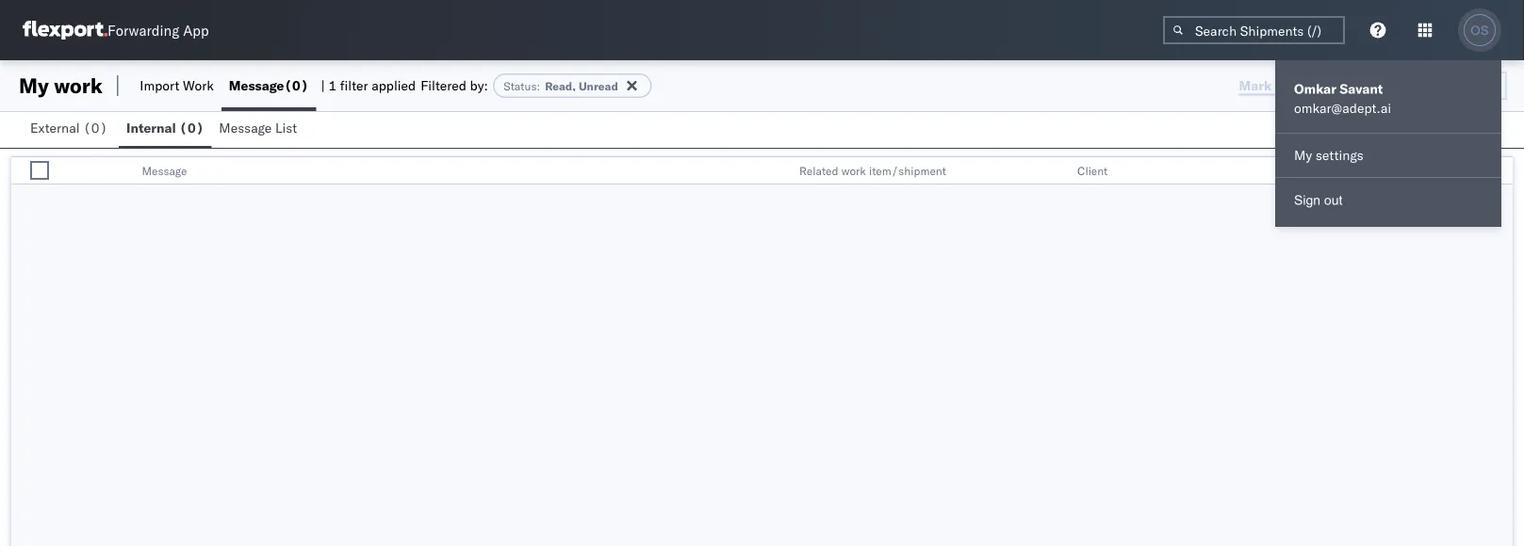 Task type: vqa. For each thing, say whether or not it's contained in the screenshot.
top 'Express'
no



Task type: describe. For each thing, give the bounding box(es) containing it.
external (0) button
[[23, 111, 119, 148]]

app
[[183, 21, 209, 39]]

:
[[537, 79, 540, 93]]

related
[[799, 164, 838, 178]]

resize handle column header for client
[[1323, 157, 1346, 186]]

os button
[[1458, 8, 1502, 52]]

message list
[[219, 120, 297, 136]]

work for my
[[54, 73, 103, 99]]

my for my settings
[[1294, 147, 1312, 164]]

my settings
[[1294, 147, 1364, 164]]

sign out
[[1294, 193, 1343, 208]]

actions
[[1355, 164, 1394, 178]]

import
[[140, 77, 179, 94]]

my settings link
[[1275, 138, 1502, 173]]

resize handle column header for message
[[767, 157, 790, 186]]

(0) for internal (0)
[[179, 120, 204, 136]]

message for list
[[219, 120, 272, 136]]

resize handle column header for related work item/shipment
[[1045, 157, 1068, 186]]

savant
[[1340, 81, 1383, 97]]

read,
[[545, 79, 576, 93]]

external (0)
[[30, 120, 108, 136]]

2 vertical spatial message
[[142, 164, 187, 178]]

my for my work
[[19, 73, 49, 99]]

omkar savant omkar@adept.ai
[[1294, 81, 1391, 116]]

resize handle column header for actions
[[1490, 157, 1513, 186]]

item/shipment
[[869, 164, 946, 178]]

forwarding app link
[[23, 21, 209, 40]]

out
[[1324, 193, 1343, 208]]

message for (0)
[[229, 77, 284, 94]]

external
[[30, 120, 80, 136]]

omkar
[[1294, 81, 1337, 97]]

by:
[[470, 77, 488, 94]]

sign
[[1294, 193, 1321, 208]]

settings
[[1316, 147, 1364, 164]]

status : read, unread
[[504, 79, 618, 93]]

os
[[1471, 23, 1489, 37]]

Search Shipments (/) text field
[[1163, 16, 1345, 44]]

status
[[504, 79, 537, 93]]



Task type: locate. For each thing, give the bounding box(es) containing it.
1 horizontal spatial (0)
[[179, 120, 204, 136]]

sign out button
[[1275, 182, 1502, 220]]

filtered
[[421, 77, 466, 94]]

None checkbox
[[30, 161, 49, 180]]

4 resize handle column header from the left
[[1323, 157, 1346, 186]]

filter
[[340, 77, 368, 94]]

0 vertical spatial work
[[54, 73, 103, 99]]

message list button
[[211, 111, 308, 148]]

message inside button
[[219, 120, 272, 136]]

0 horizontal spatial (0)
[[83, 120, 108, 136]]

import work
[[140, 77, 214, 94]]

(0) left |
[[284, 77, 309, 94]]

forwarding
[[107, 21, 179, 39]]

|
[[321, 77, 325, 94]]

0 horizontal spatial my
[[19, 73, 49, 99]]

| 1 filter applied filtered by:
[[321, 77, 488, 94]]

work for related
[[841, 164, 866, 178]]

internal
[[126, 120, 176, 136]]

work up external (0) on the left
[[54, 73, 103, 99]]

related work item/shipment
[[799, 164, 946, 178]]

2 horizontal spatial (0)
[[284, 77, 309, 94]]

my work
[[19, 73, 103, 99]]

client
[[1077, 164, 1108, 178]]

omkar@adept.ai
[[1294, 100, 1391, 116]]

my left settings
[[1294, 147, 1312, 164]]

work right related
[[841, 164, 866, 178]]

message left list
[[219, 120, 272, 136]]

1 horizontal spatial work
[[841, 164, 866, 178]]

internal (0) button
[[119, 111, 211, 148]]

1
[[328, 77, 337, 94]]

0 vertical spatial my
[[19, 73, 49, 99]]

1 vertical spatial my
[[1294, 147, 1312, 164]]

5 resize handle column header from the left
[[1490, 157, 1513, 186]]

unread
[[579, 79, 618, 93]]

import work button
[[132, 60, 221, 111]]

internal (0)
[[126, 120, 204, 136]]

forwarding app
[[107, 21, 209, 39]]

1 vertical spatial message
[[219, 120, 272, 136]]

0 horizontal spatial work
[[54, 73, 103, 99]]

applied
[[372, 77, 416, 94]]

my up external
[[19, 73, 49, 99]]

(0) for message (0)
[[284, 77, 309, 94]]

message up message list
[[229, 77, 284, 94]]

(0) for external (0)
[[83, 120, 108, 136]]

work
[[54, 73, 103, 99], [841, 164, 866, 178]]

2 resize handle column header from the left
[[767, 157, 790, 186]]

list
[[275, 120, 297, 136]]

(0) right internal
[[179, 120, 204, 136]]

resize handle column header
[[72, 157, 95, 186], [767, 157, 790, 186], [1045, 157, 1068, 186], [1323, 157, 1346, 186], [1490, 157, 1513, 186]]

message (0)
[[229, 77, 309, 94]]

(0)
[[284, 77, 309, 94], [83, 120, 108, 136], [179, 120, 204, 136]]

flexport. image
[[23, 21, 107, 40]]

my
[[19, 73, 49, 99], [1294, 147, 1312, 164]]

1 resize handle column header from the left
[[72, 157, 95, 186]]

(0) right external
[[83, 120, 108, 136]]

3 resize handle column header from the left
[[1045, 157, 1068, 186]]

0 vertical spatial message
[[229, 77, 284, 94]]

message down internal (0) button
[[142, 164, 187, 178]]

1 vertical spatial work
[[841, 164, 866, 178]]

work
[[183, 77, 214, 94]]

1 horizontal spatial my
[[1294, 147, 1312, 164]]

message
[[229, 77, 284, 94], [219, 120, 272, 136], [142, 164, 187, 178]]



